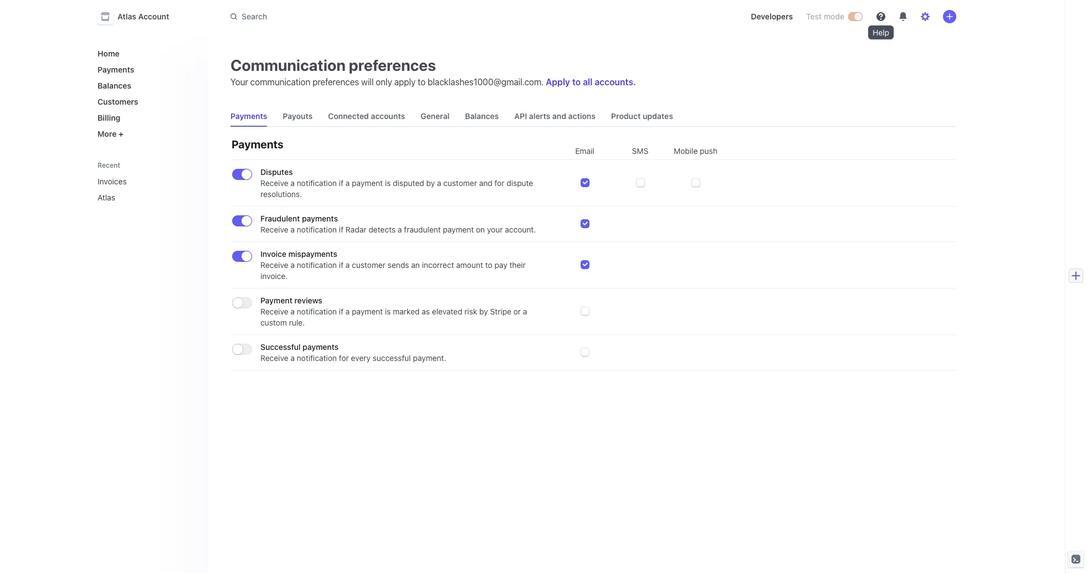 Task type: vqa. For each thing, say whether or not it's contained in the screenshot.
atlas link
yes



Task type: describe. For each thing, give the bounding box(es) containing it.
api
[[514, 111, 527, 121]]

apply to all accounts. button
[[546, 77, 636, 87]]

dispute
[[507, 178, 533, 188]]

0 vertical spatial preferences
[[349, 56, 436, 74]]

customers
[[98, 97, 138, 106]]

payments inside 'core navigation links' element
[[98, 65, 134, 74]]

product updates link
[[607, 106, 678, 126]]

1 horizontal spatial balances link
[[461, 106, 503, 126]]

payment inside payment reviews receive a notification if a payment is marked as elevated risk by stripe or a custom rule.
[[352, 307, 383, 316]]

communication
[[250, 77, 310, 87]]

a right detects
[[398, 225, 402, 234]]

invoices
[[98, 177, 127, 186]]

+
[[119, 129, 124, 139]]

risk
[[464, 307, 477, 316]]

receive for payment
[[260, 307, 288, 316]]

all
[[583, 77, 593, 87]]

notification for fraudulent payments
[[297, 225, 337, 234]]

if for mispayments
[[339, 260, 343, 270]]

a right disputed at the top left
[[437, 178, 441, 188]]

more
[[98, 129, 117, 139]]

atlas link
[[93, 188, 184, 207]]

fraudulent
[[260, 214, 300, 223]]

an
[[411, 260, 420, 270]]

customer inside disputes receive a notification if a payment is disputed by a customer and for dispute resolutions.
[[443, 178, 477, 188]]

test mode
[[806, 12, 844, 21]]

connected
[[328, 111, 369, 121]]

atlas for atlas
[[98, 193, 115, 202]]

communication
[[231, 56, 346, 74]]

atlas account
[[117, 12, 169, 21]]

a down radar
[[346, 260, 350, 270]]

successful
[[260, 342, 301, 352]]

resolutions.
[[260, 190, 302, 199]]

receive for fraudulent
[[260, 225, 288, 234]]

account
[[138, 12, 169, 21]]

developers
[[751, 12, 793, 21]]

payment.
[[413, 354, 446, 363]]

successful payments receive a notification for every successful payment.
[[260, 342, 446, 363]]

their
[[509, 260, 526, 270]]

invoice
[[260, 249, 286, 259]]

home link
[[93, 44, 199, 63]]

recent element
[[86, 172, 208, 207]]

custom
[[260, 318, 287, 327]]

rule.
[[289, 318, 305, 327]]

mobile push
[[674, 146, 717, 156]]

help tooltip
[[868, 25, 894, 39]]

connected accounts
[[328, 111, 405, 121]]

a inside the successful payments receive a notification for every successful payment.
[[291, 354, 295, 363]]

balances inside 'core navigation links' element
[[98, 81, 131, 90]]

disputes receive a notification if a payment is disputed by a customer and for dispute resolutions.
[[260, 167, 533, 199]]

a down mispayments
[[291, 260, 295, 270]]

recent navigation links element
[[86, 156, 208, 207]]

amount
[[456, 260, 483, 270]]

2 vertical spatial payments
[[232, 138, 283, 151]]

successful
[[373, 354, 411, 363]]

atlas for atlas account
[[117, 12, 136, 21]]

a up radar
[[346, 178, 350, 188]]

or
[[514, 307, 521, 316]]

test
[[806, 12, 822, 21]]

to inside invoice mispayments receive a notification if a customer sends an incorrect amount to pay their invoice.
[[485, 260, 492, 270]]

by inside disputes receive a notification if a payment is disputed by a customer and for dispute resolutions.
[[426, 178, 435, 188]]

and inside disputes receive a notification if a payment is disputed by a customer and for dispute resolutions.
[[479, 178, 492, 188]]

billing
[[98, 113, 120, 122]]

fraudulent
[[404, 225, 441, 234]]

receive for successful
[[260, 354, 288, 363]]

settings image
[[921, 12, 930, 21]]

account.
[[505, 225, 536, 234]]

detects
[[369, 225, 396, 234]]

notification for payment reviews
[[297, 307, 337, 316]]

disputes
[[260, 167, 293, 177]]

home
[[98, 49, 120, 58]]

is inside disputes receive a notification if a payment is disputed by a customer and for dispute resolutions.
[[385, 178, 391, 188]]

mispayments
[[288, 249, 337, 259]]

incorrect
[[422, 260, 454, 270]]

2 horizontal spatial to
[[572, 77, 581, 87]]

tab list containing payments
[[226, 106, 956, 127]]

elevated
[[432, 307, 462, 316]]

email
[[575, 146, 594, 156]]

api alerts and actions link
[[510, 106, 600, 126]]

Search search field
[[224, 6, 536, 27]]

sms
[[632, 146, 648, 156]]

stripe
[[490, 307, 511, 316]]

accounts
[[371, 111, 405, 121]]

customers link
[[93, 93, 199, 111]]

on
[[476, 225, 485, 234]]

reviews
[[294, 296, 322, 305]]

general link
[[416, 106, 454, 126]]

help
[[873, 27, 889, 37]]

if for reviews
[[339, 307, 343, 316]]



Task type: locate. For each thing, give the bounding box(es) containing it.
1 horizontal spatial atlas
[[117, 12, 136, 21]]

api alerts and actions
[[514, 111, 596, 121]]

1 if from the top
[[339, 178, 343, 188]]

a down successful
[[291, 354, 295, 363]]

0 vertical spatial payments
[[302, 214, 338, 223]]

0 horizontal spatial balances
[[98, 81, 131, 90]]

1 horizontal spatial customer
[[443, 178, 477, 188]]

0 horizontal spatial for
[[339, 354, 349, 363]]

preferences left will on the left of page
[[313, 77, 359, 87]]

1 horizontal spatial payments link
[[226, 106, 272, 126]]

atlas inside recent element
[[98, 193, 115, 202]]

payment reviews receive a notification if a payment is marked as elevated risk by stripe or a custom rule.
[[260, 296, 527, 327]]

is left disputed at the top left
[[385, 178, 391, 188]]

if inside payment reviews receive a notification if a payment is marked as elevated risk by stripe or a custom rule.
[[339, 307, 343, 316]]

receive inside payment reviews receive a notification if a payment is marked as elevated risk by stripe or a custom rule.
[[260, 307, 288, 316]]

1 vertical spatial and
[[479, 178, 492, 188]]

core navigation links element
[[93, 44, 199, 143]]

receive down the disputes
[[260, 178, 288, 188]]

updates
[[643, 111, 673, 121]]

0 vertical spatial customer
[[443, 178, 477, 188]]

receive up invoice.
[[260, 260, 288, 270]]

more +
[[98, 129, 124, 139]]

2 is from the top
[[385, 307, 391, 316]]

preferences up only
[[349, 56, 436, 74]]

general
[[421, 111, 450, 121]]

payments inside the successful payments receive a notification for every successful payment.
[[303, 342, 339, 352]]

0 horizontal spatial customer
[[352, 260, 386, 270]]

push
[[700, 146, 717, 156]]

notification inside the successful payments receive a notification for every successful payment.
[[297, 354, 337, 363]]

payment left disputed at the top left
[[352, 178, 383, 188]]

billing link
[[93, 109, 199, 127]]

payments inside fraudulent payments receive a notification if radar detects a fraudulent payment on your account.
[[302, 214, 338, 223]]

is left marked
[[385, 307, 391, 316]]

0 horizontal spatial to
[[418, 77, 426, 87]]

receive inside fraudulent payments receive a notification if radar detects a fraudulent payment on your account.
[[260, 225, 288, 234]]

search
[[242, 12, 267, 21]]

1 horizontal spatial and
[[552, 111, 566, 121]]

balances link down blacklashes1000@gmail.com.
[[461, 106, 503, 126]]

atlas down the invoices
[[98, 193, 115, 202]]

to left pay
[[485, 260, 492, 270]]

payments link down your on the left top
[[226, 106, 272, 126]]

every
[[351, 354, 371, 363]]

your
[[487, 225, 503, 234]]

2 receive from the top
[[260, 225, 288, 234]]

and
[[552, 111, 566, 121], [479, 178, 492, 188]]

notification up resolutions.
[[297, 178, 337, 188]]

receive down fraudulent
[[260, 225, 288, 234]]

5 notification from the top
[[297, 354, 337, 363]]

customer
[[443, 178, 477, 188], [352, 260, 386, 270]]

payments
[[98, 65, 134, 74], [231, 111, 267, 121], [232, 138, 283, 151]]

product
[[611, 111, 641, 121]]

0 vertical spatial payments link
[[93, 60, 199, 79]]

notification inside invoice mispayments receive a notification if a customer sends an incorrect amount to pay their invoice.
[[297, 260, 337, 270]]

to left all
[[572, 77, 581, 87]]

if inside disputes receive a notification if a payment is disputed by a customer and for dispute resolutions.
[[339, 178, 343, 188]]

mobile
[[674, 146, 698, 156]]

blacklashes1000@gmail.com.
[[428, 77, 544, 87]]

1 notification from the top
[[297, 178, 337, 188]]

invoice mispayments receive a notification if a customer sends an incorrect amount to pay their invoice.
[[260, 249, 526, 281]]

payments up the disputes
[[232, 138, 283, 151]]

1 vertical spatial atlas
[[98, 193, 115, 202]]

0 vertical spatial by
[[426, 178, 435, 188]]

notification for successful payments
[[297, 354, 337, 363]]

receive inside the successful payments receive a notification for every successful payment.
[[260, 354, 288, 363]]

a up resolutions.
[[291, 178, 295, 188]]

payouts
[[283, 111, 313, 121]]

payments for fraudulent payments
[[302, 214, 338, 223]]

0 vertical spatial for
[[495, 178, 505, 188]]

will
[[361, 77, 374, 87]]

by
[[426, 178, 435, 188], [479, 307, 488, 316]]

notification up mispayments
[[297, 225, 337, 234]]

4 if from the top
[[339, 307, 343, 316]]

by right risk
[[479, 307, 488, 316]]

0 vertical spatial balances
[[98, 81, 131, 90]]

receive
[[260, 178, 288, 188], [260, 225, 288, 234], [260, 260, 288, 270], [260, 307, 288, 316], [260, 354, 288, 363]]

a down fraudulent
[[291, 225, 295, 234]]

receive down successful
[[260, 354, 288, 363]]

notification inside payment reviews receive a notification if a payment is marked as elevated risk by stripe or a custom rule.
[[297, 307, 337, 316]]

balances link down home "link"
[[93, 76, 199, 95]]

2 if from the top
[[339, 225, 343, 234]]

notification down successful
[[297, 354, 337, 363]]

radar
[[346, 225, 367, 234]]

1 horizontal spatial balances
[[465, 111, 499, 121]]

payouts link
[[278, 106, 317, 126]]

0 vertical spatial atlas
[[117, 12, 136, 21]]

invoice.
[[260, 272, 288, 281]]

for left dispute
[[495, 178, 505, 188]]

a up the successful payments receive a notification for every successful payment.
[[346, 307, 350, 316]]

actions
[[568, 111, 596, 121]]

recent
[[98, 161, 120, 170]]

customer inside invoice mispayments receive a notification if a customer sends an incorrect amount to pay their invoice.
[[352, 260, 386, 270]]

help image
[[877, 12, 885, 21]]

notification down mispayments
[[297, 260, 337, 270]]

payment
[[352, 178, 383, 188], [443, 225, 474, 234], [352, 307, 383, 316]]

mode
[[824, 12, 844, 21]]

0 vertical spatial payment
[[352, 178, 383, 188]]

sends
[[388, 260, 409, 270]]

atlas
[[117, 12, 136, 21], [98, 193, 115, 202]]

apply
[[394, 77, 416, 87]]

if inside fraudulent payments receive a notification if radar detects a fraudulent payment on your account.
[[339, 225, 343, 234]]

is inside payment reviews receive a notification if a payment is marked as elevated risk by stripe or a custom rule.
[[385, 307, 391, 316]]

0 vertical spatial payments
[[98, 65, 134, 74]]

payments for successful payments
[[303, 342, 339, 352]]

disputed
[[393, 178, 424, 188]]

1 vertical spatial for
[[339, 354, 349, 363]]

notification for invoice mispayments
[[297, 260, 337, 270]]

1 vertical spatial payments
[[231, 111, 267, 121]]

1 is from the top
[[385, 178, 391, 188]]

4 receive from the top
[[260, 307, 288, 316]]

2 vertical spatial payment
[[352, 307, 383, 316]]

4 notification from the top
[[297, 307, 337, 316]]

payment inside fraudulent payments receive a notification if radar detects a fraudulent payment on your account.
[[443, 225, 474, 234]]

0 horizontal spatial payments link
[[93, 60, 199, 79]]

invoices link
[[93, 172, 184, 191]]

payment left on
[[443, 225, 474, 234]]

and left dispute
[[479, 178, 492, 188]]

communication preferences your communication preferences will only apply to blacklashes1000@gmail.com. apply to all accounts.
[[231, 56, 636, 87]]

by right disputed at the top left
[[426, 178, 435, 188]]

receive up custom
[[260, 307, 288, 316]]

3 notification from the top
[[297, 260, 337, 270]]

if for payments
[[339, 225, 343, 234]]

a up rule.
[[291, 307, 295, 316]]

alerts
[[529, 111, 550, 121]]

1 horizontal spatial by
[[479, 307, 488, 316]]

atlas left account at the left top of the page
[[117, 12, 136, 21]]

balances
[[98, 81, 131, 90], [465, 111, 499, 121]]

notification inside disputes receive a notification if a payment is disputed by a customer and for dispute resolutions.
[[297, 178, 337, 188]]

notification
[[297, 178, 337, 188], [297, 225, 337, 234], [297, 260, 337, 270], [297, 307, 337, 316], [297, 354, 337, 363]]

payments
[[302, 214, 338, 223], [303, 342, 339, 352]]

notification down reviews
[[297, 307, 337, 316]]

fraudulent payments receive a notification if radar detects a fraudulent payment on your account.
[[260, 214, 536, 234]]

if inside invoice mispayments receive a notification if a customer sends an incorrect amount to pay their invoice.
[[339, 260, 343, 270]]

Search text field
[[224, 6, 536, 27]]

payment inside disputes receive a notification if a payment is disputed by a customer and for dispute resolutions.
[[352, 178, 383, 188]]

a
[[291, 178, 295, 188], [346, 178, 350, 188], [437, 178, 441, 188], [291, 225, 295, 234], [398, 225, 402, 234], [291, 260, 295, 270], [346, 260, 350, 270], [291, 307, 295, 316], [346, 307, 350, 316], [523, 307, 527, 316], [291, 354, 295, 363]]

as
[[422, 307, 430, 316]]

1 receive from the top
[[260, 178, 288, 188]]

developers link
[[747, 8, 797, 25]]

0 horizontal spatial atlas
[[98, 193, 115, 202]]

0 vertical spatial is
[[385, 178, 391, 188]]

1 vertical spatial customer
[[352, 260, 386, 270]]

notification inside fraudulent payments receive a notification if radar detects a fraudulent payment on your account.
[[297, 225, 337, 234]]

3 if from the top
[[339, 260, 343, 270]]

payments up mispayments
[[302, 214, 338, 223]]

for inside disputes receive a notification if a payment is disputed by a customer and for dispute resolutions.
[[495, 178, 505, 188]]

payments down rule.
[[303, 342, 339, 352]]

and right alerts
[[552, 111, 566, 121]]

payment left marked
[[352, 307, 383, 316]]

balances up the 'customers' on the left top
[[98, 81, 131, 90]]

apply
[[546, 77, 570, 87]]

balances down blacklashes1000@gmail.com.
[[465, 111, 499, 121]]

only
[[376, 77, 392, 87]]

1 horizontal spatial to
[[485, 260, 492, 270]]

payment
[[260, 296, 292, 305]]

receive inside invoice mispayments receive a notification if a customer sends an incorrect amount to pay their invoice.
[[260, 260, 288, 270]]

1 vertical spatial preferences
[[313, 77, 359, 87]]

receive for invoice
[[260, 260, 288, 270]]

3 receive from the top
[[260, 260, 288, 270]]

customer left 'sends'
[[352, 260, 386, 270]]

for inside the successful payments receive a notification for every successful payment.
[[339, 354, 349, 363]]

0 horizontal spatial by
[[426, 178, 435, 188]]

to
[[418, 77, 426, 87], [572, 77, 581, 87], [485, 260, 492, 270]]

1 vertical spatial payment
[[443, 225, 474, 234]]

1 vertical spatial payments
[[303, 342, 339, 352]]

1 vertical spatial balances link
[[461, 106, 503, 126]]

connected accounts link
[[324, 106, 410, 126]]

1 vertical spatial payments link
[[226, 106, 272, 126]]

tab list
[[226, 106, 956, 127]]

by inside payment reviews receive a notification if a payment is marked as elevated risk by stripe or a custom rule.
[[479, 307, 488, 316]]

atlas inside button
[[117, 12, 136, 21]]

customer up on
[[443, 178, 477, 188]]

to right "apply"
[[418, 77, 426, 87]]

balances link
[[93, 76, 199, 95], [461, 106, 503, 126]]

your
[[231, 77, 248, 87]]

2 notification from the top
[[297, 225, 337, 234]]

pay
[[495, 260, 507, 270]]

0 vertical spatial and
[[552, 111, 566, 121]]

5 receive from the top
[[260, 354, 288, 363]]

1 vertical spatial by
[[479, 307, 488, 316]]

0 horizontal spatial and
[[479, 178, 492, 188]]

a right or
[[523, 307, 527, 316]]

1 horizontal spatial for
[[495, 178, 505, 188]]

atlas account button
[[98, 9, 180, 24]]

payments down your on the left top
[[231, 111, 267, 121]]

1 vertical spatial balances
[[465, 111, 499, 121]]

marked
[[393, 307, 420, 316]]

accounts.
[[595, 77, 636, 87]]

payments link
[[93, 60, 199, 79], [226, 106, 272, 126]]

payments link up customers 'link'
[[93, 60, 199, 79]]

for left every
[[339, 354, 349, 363]]

preferences
[[349, 56, 436, 74], [313, 77, 359, 87]]

product updates
[[611, 111, 673, 121]]

receive inside disputes receive a notification if a payment is disputed by a customer and for dispute resolutions.
[[260, 178, 288, 188]]

0 horizontal spatial balances link
[[93, 76, 199, 95]]

1 vertical spatial is
[[385, 307, 391, 316]]

payments down home
[[98, 65, 134, 74]]

for
[[495, 178, 505, 188], [339, 354, 349, 363]]

0 vertical spatial balances link
[[93, 76, 199, 95]]



